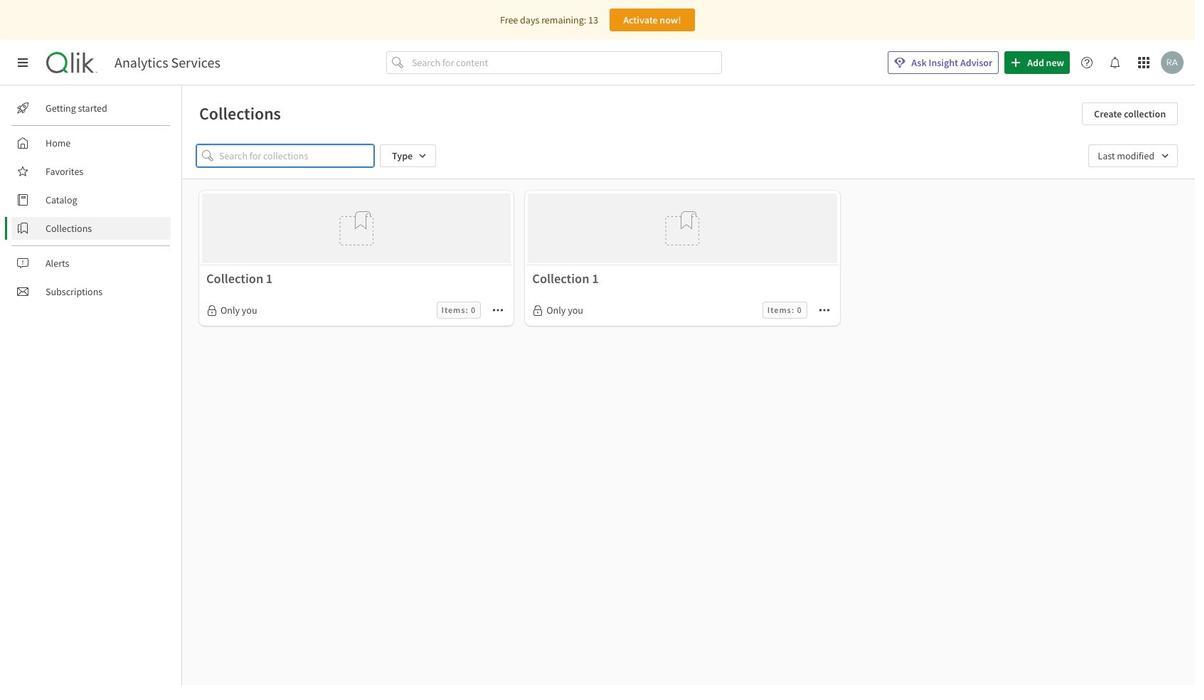 Task type: locate. For each thing, give the bounding box(es) containing it.
navigation pane element
[[0, 91, 181, 309]]

Search for collections text field
[[219, 144, 374, 167]]

None field
[[1089, 144, 1179, 167]]

analytics services element
[[115, 54, 221, 71]]

close sidebar menu image
[[17, 57, 28, 68]]



Task type: describe. For each thing, give the bounding box(es) containing it.
none field inside filters region
[[1089, 144, 1179, 167]]

more actions image
[[493, 305, 504, 316]]

ruby anderson image
[[1162, 51, 1184, 74]]

filters region
[[182, 133, 1196, 179]]

Search for content text field
[[409, 51, 722, 74]]



Task type: vqa. For each thing, say whether or not it's contained in the screenshot.
field inside 'filters' REGION
yes



